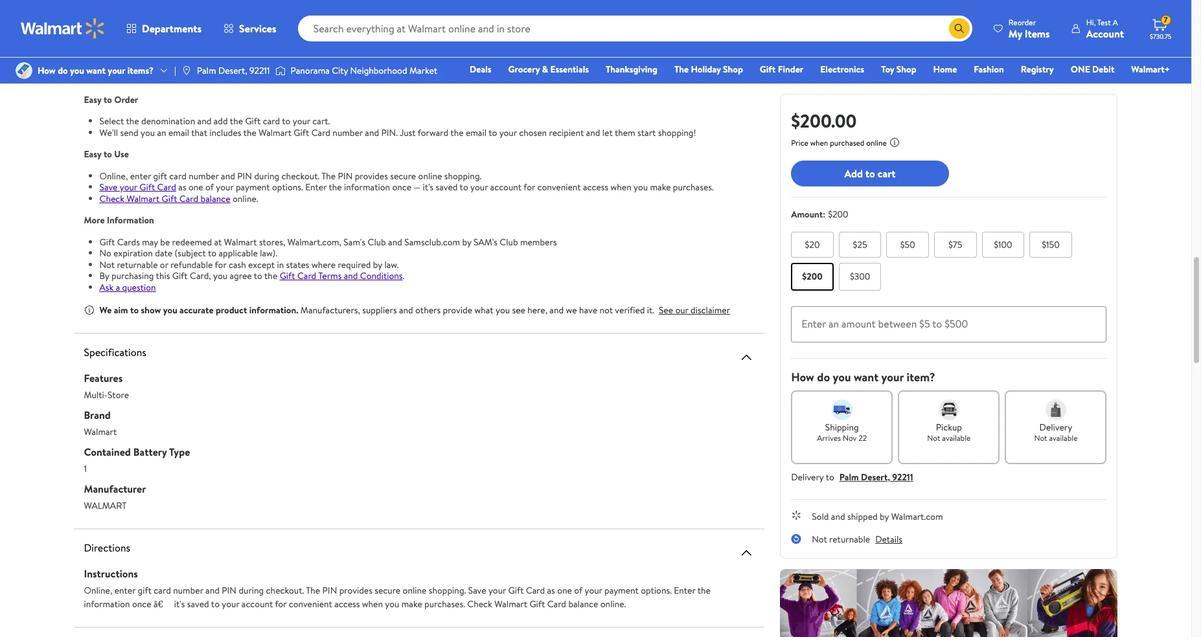 Task type: describe. For each thing, give the bounding box(es) containing it.
(subject
[[175, 247, 206, 260]]

select the denomination and add the gift card to your cart. we'll send you an email that includes the walmart gift card number and pin. just forward the email to your chosen recipient and let them start shopping!
[[99, 115, 696, 139]]

easy to use
[[84, 148, 129, 161]]

an inside select the denomination and add the gift card to your cart. we'll send you an email that includes the walmart gift card number and pin. just forward the email to your chosen recipient and let them start shopping!
[[157, 126, 166, 139]]

payment inside online, enter gift card number and pin during checkout. the pin provides secure online shopping. save your gift card as one of your payment options. enter the information once — it's saved to your account for convenient access when you make purchases. check walmart gift card balance online.
[[236, 181, 270, 194]]

directions image
[[739, 546, 754, 561]]

1 email from the left
[[168, 126, 189, 139]]

0 vertical spatial a
[[350, 26, 355, 39]]

save your gift card link
[[99, 181, 176, 194]]

during inside online, enter gift card number and pin during checkout. the pin provides secure online shopping. save your gift card as one of your payment options. enter the information once — it's saved to your account for convenient access when you make purchases. check walmart gift card balance online.
[[254, 169, 279, 182]]

and inside instructions online, enter gift card number and pin during checkout. the pin provides secure online shopping. save your gift card as one of your payment options. enter the information once â it's saved to your account for convenient access when you make purchases. check walmart gift card balance online.
[[205, 584, 220, 597]]

one
[[1071, 63, 1090, 76]]

walmart inside select the denomination and add the gift card to your cart. we'll send you an email that includes the walmart gift card number and pin. just forward the email to your chosen recipient and let them start shopping!
[[259, 126, 292, 139]]

1 vertical spatial palm
[[840, 471, 859, 484]]

the inside online, enter gift card number and pin during checkout. the pin provides secure online shopping. save your gift card as one of your payment options. enter the information once — it's saved to your account for convenient access when you make purchases. check walmart gift card balance online.
[[329, 181, 342, 194]]

0 vertical spatial by
[[462, 236, 471, 248]]

enter inside online, enter gift card number and pin during checkout. the pin provides secure online shopping. save your gift card as one of your payment options. enter the information once — it's saved to your account for convenient access when you make purchases. check walmart gift card balance online.
[[130, 169, 151, 182]]

sold
[[812, 510, 829, 523]]

not inside the pickup not available
[[927, 433, 941, 444]]

online inside instructions online, enter gift card number and pin during checkout. the pin provides secure online shopping. save your gift card as one of your payment options. enter the information once â it's saved to your account for convenient access when you make purchases. check walmart gift card balance online.
[[403, 584, 427, 597]]

number inside online, enter gift card number and pin during checkout. the pin provides secure online shopping. save your gift card as one of your payment options. enter the information once — it's saved to your account for convenient access when you make purchases. check walmart gift card balance online.
[[189, 169, 219, 182]]

for inside instructions online, enter gift card number and pin during checkout. the pin provides secure online shopping. save your gift card as one of your payment options. enter the information once â it's saved to your account for convenient access when you make purchases. check walmart gift card balance online.
[[275, 598, 287, 611]]

to inside button
[[866, 166, 875, 181]]

card inside select the denomination and add the gift card to your cart. we'll send you an email that includes the walmart gift card number and pin. just forward the email to your chosen recipient and let them start shopping!
[[263, 115, 280, 128]]

card inside select the denomination and add the gift card to your cart. we'll send you an email that includes the walmart gift card number and pin. just forward the email to your chosen recipient and let them start shopping!
[[311, 126, 330, 139]]

to inside instructions online, enter gift card number and pin during checkout. the pin provides secure online shopping. save your gift card as one of your payment options. enter the information once â it's saved to your account for convenient access when you make purchases. check walmart gift card balance online.
[[211, 598, 220, 611]]

information
[[107, 214, 154, 227]]

2 vertical spatial by
[[880, 510, 889, 523]]

of inside instructions online, enter gift card number and pin during checkout. the pin provides secure online shopping. save your gift card as one of your payment options. enter the information once â it's saved to your account for convenient access when you make purchases. check walmart gift card balance online.
[[574, 584, 583, 597]]

7 $730.75
[[1150, 14, 1172, 41]]

just
[[400, 126, 416, 139]]

instructions online, enter gift card number and pin during checkout. the pin provides secure online shopping. save your gift card as one of your payment options. enter the information once â it's saved to your account for convenient access when you make purchases. check walmart gift card balance online.
[[84, 567, 711, 611]]

makes
[[323, 26, 348, 39]]

features multi-store brand walmart contained battery type 1 manufacturer walmart
[[84, 371, 190, 513]]

1
[[84, 463, 87, 476]]

details button
[[876, 533, 903, 546]]

conditions
[[360, 270, 403, 283]]

as inside online, enter gift card number and pin during checkout. the pin provides secure online shopping. save your gift card as one of your payment options. enter the information once — it's saved to your account for convenient access when you make purchases. check walmart gift card balance online.
[[178, 181, 186, 194]]

order
[[114, 93, 138, 106]]

thanksgiving
[[606, 63, 658, 76]]

0 vertical spatial 92211
[[249, 64, 270, 77]]

search icon image
[[954, 23, 965, 34]]

features
[[84, 371, 123, 386]]

brand
[[84, 408, 111, 422]]

for inside gift cards may be redeemed at walmart stores, walmart.com, sam's club and samsclub.com by sam's club members no expiration date (subject to applicable law). not returnable or refundable for cash except in states where required by law. by purchasing this gift card, you agree to the gift card terms and conditions . ask a question
[[215, 258, 227, 271]]

applicable
[[219, 247, 258, 260]]

registry link
[[1015, 62, 1060, 76]]

shopping. inside online, enter gift card number and pin during checkout. the pin provides secure online shopping. save your gift card as one of your payment options. enter the information once — it's saved to your account for convenient access when you make purchases. check walmart gift card balance online.
[[444, 169, 482, 182]]

1 club from the left
[[368, 236, 386, 248]]

1 horizontal spatial 92211
[[892, 471, 913, 484]]

checkout. inside instructions online, enter gift card number and pin during checkout. the pin provides secure online shopping. save your gift card as one of your payment options. enter the information once â it's saved to your account for convenient access when you make purchases. check walmart gift card balance online.
[[266, 584, 304, 597]]

cards,
[[302, 60, 325, 73]]

read
[[501, 60, 521, 73]]

send
[[120, 126, 138, 139]]

when inside online, enter gift card number and pin during checkout. the pin provides secure online shopping. save your gift card as one of your payment options. enter the information once — it's saved to your account for convenient access when you make purchases. check walmart gift card balance online.
[[611, 181, 632, 194]]

between
[[878, 317, 917, 331]]

if someone claims you should pay them in walmart gift cards, please report it at ftc complaint assistant. read more at gift card fraud prevention.
[[84, 60, 665, 73]]

intent image for pickup image
[[939, 400, 960, 420]]

palm desert, 92211
[[197, 64, 270, 77]]

amount:
[[791, 208, 826, 221]]

gift inside online, enter gift card number and pin during checkout. the pin provides secure online shopping. save your gift card as one of your payment options. enter the information once — it's saved to your account for convenient access when you make purchases. check walmart gift card balance online.
[[153, 169, 167, 182]]

available for pickup
[[942, 433, 971, 444]]

agree
[[230, 270, 252, 283]]

to left "chosen"
[[489, 126, 497, 139]]

how for how do you want your item?
[[791, 369, 814, 385]]

toy
[[881, 63, 895, 76]]

walmart image
[[21, 18, 105, 39]]

walmart inside instructions online, enter gift card number and pin during checkout. the pin provides secure online shopping. save your gift card as one of your payment options. enter the information once â it's saved to your account for convenient access when you make purchases. check walmart gift card balance online.
[[495, 598, 527, 611]]

enter inside instructions online, enter gift card number and pin during checkout. the pin provides secure online shopping. save your gift card as one of your payment options. enter the information once â it's saved to your account for convenient access when you make purchases. check walmart gift card balance online.
[[114, 584, 136, 597]]

or
[[160, 258, 168, 271]]

make inside instructions online, enter gift card number and pin during checkout. the pin provides secure online shopping. save your gift card as one of your payment options. enter the information once â it's saved to your account for convenient access when you make purchases. check walmart gift card balance online.
[[402, 598, 422, 611]]

of inside online, enter gift card number and pin during checkout. the pin provides secure online shopping. save your gift card as one of your payment options. enter the information once — it's saved to your account for convenient access when you make purchases. check walmart gift card balance online.
[[205, 181, 214, 194]]

samsclub.com
[[405, 236, 460, 248]]

provide
[[443, 304, 472, 317]]

product details image
[[739, 3, 754, 18]]

home
[[933, 63, 957, 76]]

provides inside instructions online, enter gift card number and pin during checkout. the pin provides secure online shopping. save your gift card as one of your payment options. enter the information once â it's saved to your account for convenient access when you make purchases. check walmart gift card balance online.
[[339, 584, 373, 597]]

add
[[214, 115, 228, 128]]

Enter an amount between $5 to $500 text field
[[791, 306, 1107, 343]]

forward
[[418, 126, 449, 139]]

0 vertical spatial in
[[240, 60, 247, 73]]

required
[[338, 258, 371, 271]]

toy shop link
[[876, 62, 922, 76]]

2 horizontal spatial at
[[546, 60, 554, 73]]

payment inside instructions online, enter gift card number and pin during checkout. the pin provides secure online shopping. save your gift card as one of your payment options. enter the information once â it's saved to your account for convenient access when you make purchases. check walmart gift card balance online.
[[605, 584, 639, 597]]

to down arrives
[[826, 471, 834, 484]]

1 vertical spatial desert,
[[861, 471, 890, 484]]

product
[[216, 304, 247, 317]]

$150
[[1042, 238, 1060, 251]]

gift left cards, on the top left
[[285, 60, 299, 73]]

purchased
[[830, 137, 865, 148]]

and inside online, enter gift card number and pin during checkout. the pin provides secure online shopping. save your gift card as one of your payment options. enter the information once — it's saved to your account for convenient access when you make purchases. check walmart gift card balance online.
[[221, 169, 235, 182]]

0 horizontal spatial desert,
[[218, 64, 247, 77]]

electronics link
[[815, 62, 870, 76]]

specifications image
[[739, 350, 754, 365]]

items?
[[127, 64, 154, 77]]

panorama
[[291, 64, 330, 77]]

services
[[239, 21, 276, 36]]

to right aim
[[130, 304, 139, 317]]

cart.
[[313, 115, 330, 128]]

not inside delivery not available
[[1034, 433, 1047, 444]]

walmart inside gift cards may be redeemed at walmart stores, walmart.com, sam's club and samsclub.com by sam's club members no expiration date (subject to applicable law). not returnable or refundable for cash except in states where required by law. by purchasing this gift card, you agree to the gift card terms and conditions . ask a question
[[224, 236, 257, 248]]

online. inside instructions online, enter gift card number and pin during checkout. the pin provides secure online shopping. save your gift card as one of your payment options. enter the information once â it's saved to your account for convenient access when you make purchases. check walmart gift card balance online.
[[601, 598, 626, 611]]

by
[[99, 270, 109, 283]]

0 vertical spatial when
[[810, 137, 828, 148]]

saved inside online, enter gift card number and pin during checkout. the pin provides secure online shopping. save your gift card as one of your payment options. enter the information once — it's saved to your account for convenient access when you make purchases. check walmart gift card balance online.
[[436, 181, 458, 194]]

panorama city neighborhood market
[[291, 64, 437, 77]]

secure inside online, enter gift card number and pin during checkout. the pin provides secure online shopping. save your gift card as one of your payment options. enter the information once — it's saved to your account for convenient access when you make purchases. check walmart gift card balance online.
[[390, 169, 416, 182]]

information inside online, enter gift card number and pin during checkout. the pin provides secure online shopping. save your gift card as one of your payment options. enter the information once — it's saved to your account for convenient access when you make purchases. check walmart gift card balance online.
[[344, 181, 390, 194]]

it's inside online, enter gift card number and pin during checkout. the pin provides secure online shopping. save your gift card as one of your payment options. enter the information once — it's saved to your account for convenient access when you make purchases. check walmart gift card balance online.
[[423, 181, 434, 194]]

delivery to palm desert, 92211
[[791, 471, 913, 484]]

sold and shipped by walmart.com
[[812, 510, 943, 523]]

check inside online, enter gift card number and pin during checkout. the pin provides secure online shopping. save your gift card as one of your payment options. enter the information once — it's saved to your account for convenient access when you make purchases. check walmart gift card balance online.
[[99, 192, 124, 205]]

we'll
[[99, 126, 118, 139]]

walmart inside online, enter gift card number and pin during checkout. the pin provides secure online shopping. save your gift card as one of your payment options. enter the information once — it's saved to your account for convenient access when you make purchases. check walmart gift card balance online.
[[127, 192, 160, 205]]

not returnable details
[[812, 533, 903, 546]]

1 horizontal spatial an
[[829, 317, 839, 331]]

1 horizontal spatial at
[[390, 60, 397, 73]]

this
[[156, 270, 170, 283]]

we
[[99, 304, 112, 317]]

date
[[155, 247, 172, 260]]

enter inside online, enter gift card number and pin during checkout. the pin provides secure online shopping. save your gift card as one of your payment options. enter the information once — it's saved to your account for convenient access when you make purchases. check walmart gift card balance online.
[[305, 181, 327, 194]]

show
[[141, 304, 161, 317]]

fun
[[178, 26, 192, 39]]

ask a question link
[[99, 281, 156, 294]]

in inside gift cards may be redeemed at walmart stores, walmart.com, sam's club and samsclub.com by sam's club members no expiration date (subject to applicable law). not returnable or refundable for cash except in states where required by law. by purchasing this gift card, you agree to the gift card terms and conditions . ask a question
[[277, 258, 284, 271]]

2 horizontal spatial the
[[675, 63, 689, 76]]

shopping. inside instructions online, enter gift card number and pin during checkout. the pin provides secure online shopping. save your gift card as one of your payment options. enter the information once â it's saved to your account for convenient access when you make purchases. check walmart gift card balance online.
[[429, 584, 466, 597]]

—
[[414, 181, 421, 194]]

save inside instructions online, enter gift card number and pin during checkout. the pin provides secure online shopping. save your gift card as one of your payment options. enter the information once â it's saved to your account for convenient access when you make purchases. check walmart gift card balance online.
[[468, 584, 486, 597]]

want for item?
[[854, 369, 879, 385]]

disclaimer
[[691, 304, 730, 317]]

do for how do you want your item?
[[817, 369, 830, 385]]

when inside instructions online, enter gift card number and pin during checkout. the pin provides secure online shopping. save your gift card as one of your payment options. enter the information once â it's saved to your account for convenient access when you make purchases. check walmart gift card balance online.
[[362, 598, 383, 611]]

we
[[566, 304, 577, 317]]

$20
[[805, 238, 820, 251]]

easy for easy to order
[[84, 93, 101, 106]]

balance inside instructions online, enter gift card number and pin during checkout. the pin provides secure online shopping. save your gift card as one of your payment options. enter the information once â it's saved to your account for convenient access when you make purchases. check walmart gift card balance online.
[[569, 598, 598, 611]]

deals link
[[464, 62, 497, 76]]

ftc complaint assistant. link
[[400, 60, 501, 73]]

see
[[512, 304, 525, 317]]

you inside select the denomination and add the gift card to your cart. we'll send you an email that includes the walmart gift card number and pin. just forward the email to your chosen recipient and let them start shopping!
[[141, 126, 155, 139]]

how do you want your items?
[[38, 64, 154, 77]]

item?
[[907, 369, 936, 385]]

assistant.
[[461, 60, 499, 73]]

purchases. inside instructions online, enter gift card number and pin during checkout. the pin provides secure online shopping. save your gift card as one of your payment options. enter the information once â it's saved to your account for convenient access when you make purchases. check walmart gift card balance online.
[[424, 598, 465, 611]]

to right (subject
[[208, 247, 217, 260]]

walmart inside features multi-store brand walmart contained battery type 1 manufacturer walmart
[[84, 426, 117, 439]]

recipient
[[549, 126, 584, 139]]

them inside select the denomination and add the gift card to your cart. we'll send you an email that includes the walmart gift card number and pin. just forward the email to your chosen recipient and let them start shopping!
[[615, 126, 635, 139]]

purchasing
[[111, 270, 154, 283]]

checkout. inside online, enter gift card number and pin during checkout. the pin provides secure online shopping. save your gift card as one of your payment options. enter the information once — it's saved to your account for convenient access when you make purchases. check walmart gift card balance online.
[[282, 169, 320, 182]]

that
[[191, 126, 207, 139]]

the inside gift cards may be redeemed at walmart stores, walmart.com, sam's club and samsclub.com by sam's club members no expiration date (subject to applicable law). not returnable or refundable for cash except in states where required by law. by purchasing this gift card, you agree to the gift card terms and conditions . ask a question
[[264, 270, 277, 283]]

details
[[876, 533, 903, 546]]

card inside gift cards may be redeemed at walmart stores, walmart.com, sam's club and samsclub.com by sam's club members no expiration date (subject to applicable law). not returnable or refundable for cash except in states where required by law. by purchasing this gift card, you agree to the gift card terms and conditions . ask a question
[[297, 270, 316, 283]]

thanksgiving link
[[600, 62, 664, 76]]

information.
[[249, 304, 298, 317]]

let
[[602, 126, 613, 139]]

holiday
[[691, 63, 721, 76]]

easy for easy to use
[[84, 148, 101, 161]]

delivery not available
[[1034, 421, 1078, 444]]

$100
[[994, 238, 1012, 251]]

battery
[[133, 445, 167, 459]]

finder
[[778, 63, 804, 76]]

sam's
[[344, 236, 366, 248]]

gift right great
[[380, 26, 395, 39]]

access inside instructions online, enter gift card number and pin during checkout. the pin provides secure online shopping. save your gift card as one of your payment options. enter the information once â it's saved to your account for convenient access when you make purchases. check walmart gift card balance online.
[[334, 598, 360, 611]]

where
[[312, 258, 336, 271]]

directions
[[84, 541, 130, 555]]



Task type: vqa. For each thing, say whether or not it's contained in the screenshot.
the you inside the Select The Denomination And Add The Gift Card To Your Cart. We'Ll Send You An Email That Includes The Walmart Gift Card Number And Pin. Just Forward The Email To Your Chosen Recipient And Let Them Start Shopping!
yes



Task type: locate. For each thing, give the bounding box(es) containing it.
1 vertical spatial them
[[615, 126, 635, 139]]

want down 'amount'
[[854, 369, 879, 385]]

if
[[84, 60, 90, 73]]

once left —
[[392, 181, 412, 194]]

delivery
[[1040, 421, 1073, 434], [791, 471, 824, 484]]

1 vertical spatial check
[[467, 598, 492, 611]]

easy down we'll
[[84, 148, 101, 161]]

gift up check walmart gift card balance link on the top of the page
[[153, 169, 167, 182]]

0 vertical spatial do
[[58, 64, 68, 77]]

for
[[131, 26, 143, 39], [194, 26, 206, 39], [397, 26, 409, 39], [524, 181, 535, 194], [215, 258, 227, 271], [275, 598, 287, 611]]

to left cart.
[[282, 115, 291, 128]]

shop right the holiday
[[723, 63, 743, 76]]

gift finder link
[[754, 62, 809, 76]]

you inside gift cards may be redeemed at walmart stores, walmart.com, sam's club and samsclub.com by sam's club members no expiration date (subject to applicable law). not returnable or refundable for cash except in states where required by law. by purchasing this gift card, you agree to the gift card terms and conditions . ask a question
[[213, 270, 228, 283]]

2 easy from the top
[[84, 148, 101, 161]]

92211 up walmart.com
[[892, 471, 913, 484]]

at right redeemed
[[214, 236, 222, 248]]

convenient
[[84, 26, 129, 39]]

do for how do you want your items?
[[58, 64, 68, 77]]

fashion link
[[968, 62, 1010, 76]]

legal information image
[[890, 137, 900, 148]]

$75
[[949, 238, 963, 251]]

0 vertical spatial online,
[[99, 169, 128, 182]]

anyone.
[[411, 26, 441, 39]]

 image
[[275, 64, 285, 77]]

1 vertical spatial as
[[547, 584, 555, 597]]

1 horizontal spatial $200
[[828, 208, 849, 221]]

not up ask
[[99, 258, 115, 271]]

palm down "nov"
[[840, 471, 859, 484]]

fraud
[[596, 60, 618, 73]]

claims
[[130, 60, 155, 73]]

1 vertical spatial checkout.
[[266, 584, 304, 597]]

$200 inside priceoptions option group
[[802, 270, 823, 283]]

gift
[[380, 26, 395, 39], [285, 60, 299, 73], [153, 169, 167, 182], [138, 584, 152, 597]]

1 vertical spatial saved
[[187, 598, 209, 611]]

0 horizontal spatial an
[[157, 126, 166, 139]]

1 horizontal spatial account
[[490, 181, 522, 194]]

1 horizontal spatial available
[[1049, 433, 1078, 444]]

during
[[254, 169, 279, 182], [239, 584, 264, 597]]

account inside online, enter gift card number and pin during checkout. the pin provides secure online shopping. save your gift card as one of your payment options. enter the information once — it's saved to your account for convenient access when you make purchases. check walmart gift card balance online.
[[490, 181, 522, 194]]

deals
[[470, 63, 492, 76]]

the
[[233, 26, 246, 39], [126, 115, 139, 128], [230, 115, 243, 128], [243, 126, 256, 139], [451, 126, 464, 139], [329, 181, 342, 194], [264, 270, 277, 283], [698, 584, 711, 597]]

0 horizontal spatial save
[[99, 181, 118, 194]]

0 vertical spatial account
[[490, 181, 522, 194]]

0 vertical spatial of
[[205, 181, 214, 194]]

your
[[108, 64, 125, 77], [293, 115, 310, 128], [499, 126, 517, 139], [120, 181, 137, 194], [216, 181, 234, 194], [470, 181, 488, 194], [882, 369, 904, 385], [489, 584, 506, 597], [585, 584, 602, 597], [222, 598, 239, 611]]

them right let
[[615, 126, 635, 139]]

card up check walmart gift card balance link on the top of the page
[[169, 169, 187, 182]]

it's inside instructions online, enter gift card number and pin during checkout. the pin provides secure online shopping. save your gift card as one of your payment options. enter the information once â it's saved to your account for convenient access when you make purchases. check walmart gift card balance online.
[[174, 598, 185, 611]]

0 vertical spatial saved
[[436, 181, 458, 194]]

0 vertical spatial online
[[866, 137, 887, 148]]

0 horizontal spatial palm
[[197, 64, 216, 77]]

denomination
[[141, 115, 195, 128]]

of
[[205, 181, 214, 194], [574, 584, 583, 597]]

0 horizontal spatial options.
[[272, 181, 303, 194]]

2 vertical spatial the
[[306, 584, 320, 597]]

1 vertical spatial one
[[557, 584, 572, 597]]

an left 'amount'
[[829, 317, 839, 331]]

2 vertical spatial when
[[362, 598, 383, 611]]

desert, up 'sold and shipped by walmart.com'
[[861, 471, 890, 484]]

account
[[1086, 26, 1124, 40]]

0 vertical spatial shopping.
[[444, 169, 482, 182]]

available down intent image for pickup
[[942, 433, 971, 444]]

type
[[169, 445, 190, 459]]

1 vertical spatial in
[[277, 258, 284, 271]]

hi, test a account
[[1086, 17, 1124, 40]]

0 horizontal spatial balance
[[201, 192, 230, 205]]

 image right the |
[[181, 65, 192, 76]]

0 horizontal spatial club
[[368, 236, 386, 248]]

0 vertical spatial online.
[[233, 192, 258, 205]]

information down instructions
[[84, 598, 130, 611]]

0 vertical spatial as
[[178, 181, 186, 194]]

online, down easy to use
[[99, 169, 128, 182]]

a right ask
[[116, 281, 120, 294]]

0 vertical spatial save
[[99, 181, 118, 194]]

0 vertical spatial convenient
[[537, 181, 581, 194]]

returnable up question
[[117, 258, 158, 271]]

by left sam's
[[462, 236, 471, 248]]

see our disclaimer button
[[659, 304, 730, 317]]

enter inside instructions online, enter gift card number and pin during checkout. the pin provides secure online shopping. save your gift card as one of your payment options. enter the information once â it's saved to your account for convenient access when you make purchases. check walmart gift card balance online.
[[674, 584, 696, 597]]

1 vertical spatial a
[[116, 281, 120, 294]]

purchases.
[[673, 181, 714, 194], [424, 598, 465, 611]]

save
[[99, 181, 118, 194], [468, 584, 486, 597]]

convenient inside online, enter gift card number and pin during checkout. the pin provides secure online shopping. save your gift card as one of your payment options. enter the information once — it's saved to your account for convenient access when you make purchases. check walmart gift card balance online.
[[537, 181, 581, 194]]

it's right â
[[174, 598, 185, 611]]

how for how do you want your items?
[[38, 64, 56, 77]]

delivery for to
[[791, 471, 824, 484]]

how
[[38, 64, 56, 77], [791, 369, 814, 385]]

price when purchased online
[[791, 137, 887, 148]]

in left states
[[277, 258, 284, 271]]

card inside online, enter gift card number and pin during checkout. the pin provides secure online shopping. save your gift card as one of your payment options. enter the information once — it's saved to your account for convenient access when you make purchases. check walmart gift card balance online.
[[169, 169, 187, 182]]

make inside online, enter gift card number and pin during checkout. the pin provides secure online shopping. save your gift card as one of your payment options. enter the information once — it's saved to your account for convenient access when you make purchases. check walmart gift card balance online.
[[650, 181, 671, 194]]

account inside instructions online, enter gift card number and pin during checkout. the pin provides secure online shopping. save your gift card as one of your payment options. enter the information once â it's saved to your account for convenient access when you make purchases. check walmart gift card balance online.
[[242, 598, 273, 611]]

1 horizontal spatial in
[[277, 258, 284, 271]]

add
[[845, 166, 863, 181]]

essentials
[[550, 63, 589, 76]]

information inside instructions online, enter gift card number and pin during checkout. the pin provides secure online shopping. save your gift card as one of your payment options. enter the information once â it's saved to your account for convenient access when you make purchases. check walmart gift card balance online.
[[84, 598, 130, 611]]

items
[[1025, 26, 1050, 40]]

saved inside instructions online, enter gift card number and pin during checkout. the pin provides secure online shopping. save your gift card as one of your payment options. enter the information once â it's saved to your account for convenient access when you make purchases. check walmart gift card balance online.
[[187, 598, 209, 611]]

2 horizontal spatial when
[[810, 137, 828, 148]]

by right shipped
[[880, 510, 889, 523]]

one inside online, enter gift card number and pin during checkout. the pin provides secure online shopping. save your gift card as one of your payment options. enter the information once — it's saved to your account for convenient access when you make purchases. check walmart gift card balance online.
[[189, 181, 203, 194]]

in right pay
[[240, 60, 247, 73]]

1 horizontal spatial one
[[557, 584, 572, 597]]

online inside online, enter gift card number and pin during checkout. the pin provides secure online shopping. save your gift card as one of your payment options. enter the information once — it's saved to your account for convenient access when you make purchases. check walmart gift card balance online.
[[418, 169, 442, 182]]

1 horizontal spatial once
[[392, 181, 412, 194]]

0 horizontal spatial make
[[402, 598, 422, 611]]

gift down instructions
[[138, 584, 152, 597]]

0 vertical spatial enter
[[130, 169, 151, 182]]

walmart+ link
[[1126, 62, 1176, 76]]

2 horizontal spatial enter
[[802, 317, 826, 331]]

0 horizontal spatial payment
[[236, 181, 270, 194]]

0 horizontal spatial at
[[214, 236, 222, 248]]

saved right â
[[187, 598, 209, 611]]

shop
[[723, 63, 743, 76], [897, 63, 917, 76]]

club right sam's
[[500, 236, 518, 248]]

convenient inside instructions online, enter gift card number and pin during checkout. the pin provides secure online shopping. save your gift card as one of your payment options. enter the information once â it's saved to your account for convenient access when you make purchases. check walmart gift card balance online.
[[289, 598, 332, 611]]

add to cart button
[[791, 161, 949, 187]]

an right "send"
[[157, 126, 166, 139]]

the inside instructions online, enter gift card number and pin during checkout. the pin provides secure online shopping. save your gift card as one of your payment options. enter the information once â it's saved to your account for convenient access when you make purchases. check walmart gift card balance online.
[[306, 584, 320, 597]]

to right —
[[460, 181, 468, 194]]

city
[[332, 64, 348, 77]]

1 horizontal spatial palm
[[840, 471, 859, 484]]

0 horizontal spatial delivery
[[791, 471, 824, 484]]

1 horizontal spatial by
[[462, 236, 471, 248]]

to left order
[[104, 93, 112, 106]]

 image for how
[[16, 62, 32, 79]]

palm desert, 92211 button
[[840, 471, 913, 484]]

to right â
[[211, 598, 220, 611]]

1 vertical spatial payment
[[605, 584, 639, 597]]

not down 'sold'
[[812, 533, 827, 546]]

available inside delivery not available
[[1049, 433, 1078, 444]]

not down intent image for delivery
[[1034, 433, 1047, 444]]

priceoptions option group
[[786, 232, 1107, 296]]

once
[[392, 181, 412, 194], [132, 598, 151, 611]]

market
[[409, 64, 437, 77]]

0 vertical spatial number
[[333, 126, 363, 139]]

the inside online, enter gift card number and pin during checkout. the pin provides secure online shopping. save your gift card as one of your payment options. enter the information once — it's saved to your account for convenient access when you make purchases. check walmart gift card balance online.
[[322, 169, 336, 182]]

1 vertical spatial do
[[817, 369, 830, 385]]

once inside online, enter gift card number and pin during checkout. the pin provides secure online shopping. save your gift card as one of your payment options. enter the information once — it's saved to your account for convenient access when you make purchases. check walmart gift card balance online.
[[392, 181, 412, 194]]

gift inside instructions online, enter gift card number and pin during checkout. the pin provides secure online shopping. save your gift card as one of your payment options. enter the information once â it's saved to your account for convenient access when you make purchases. check walmart gift card balance online.
[[138, 584, 152, 597]]

22
[[859, 433, 867, 444]]

card,
[[190, 270, 211, 283]]

intent image for shipping image
[[832, 400, 853, 420]]

secure inside instructions online, enter gift card number and pin during checkout. the pin provides secure online shopping. save your gift card as one of your payment options. enter the information once â it's saved to your account for convenient access when you make purchases. check walmart gift card balance online.
[[375, 584, 401, 597]]

delivery for not
[[1040, 421, 1073, 434]]

2 club from the left
[[500, 236, 518, 248]]

2 horizontal spatial by
[[880, 510, 889, 523]]

palm
[[197, 64, 216, 77], [840, 471, 859, 484]]

home link
[[928, 62, 963, 76]]

palm right the |
[[197, 64, 216, 77]]

online. inside online, enter gift card number and pin during checkout. the pin provides secure online shopping. save your gift card as one of your payment options. enter the information once — it's saved to your account for convenient access when you make purchases. check walmart gift card balance online.
[[233, 192, 258, 205]]

1 horizontal spatial want
[[854, 369, 879, 385]]

delivery down intent image for delivery
[[1040, 421, 1073, 434]]

during inside instructions online, enter gift card number and pin during checkout. the pin provides secure online shopping. save your gift card as one of your payment options. enter the information once â it's saved to your account for convenient access when you make purchases. check walmart gift card balance online.
[[239, 584, 264, 597]]

1 easy from the top
[[84, 93, 101, 106]]

prevention.
[[620, 60, 665, 73]]

grocery & essentials link
[[503, 62, 595, 76]]

0 horizontal spatial enter
[[305, 181, 327, 194]]

0 horizontal spatial purchases.
[[424, 598, 465, 611]]

2 vertical spatial online
[[403, 584, 427, 597]]

0 vertical spatial purchases.
[[673, 181, 714, 194]]

one debit
[[1071, 63, 1115, 76]]

2 shop from the left
[[897, 63, 917, 76]]

to right agree
[[254, 270, 262, 283]]

shipping arrives nov 22
[[817, 421, 867, 444]]

1 horizontal spatial returnable
[[829, 533, 870, 546]]

1 vertical spatial card
[[169, 169, 187, 182]]

delivery inside delivery not available
[[1040, 421, 1073, 434]]

shopping!
[[658, 126, 696, 139]]

Walmart Site-Wide search field
[[298, 16, 972, 41]]

pickup
[[936, 421, 962, 434]]

desert, right pay
[[218, 64, 247, 77]]

1 vertical spatial once
[[132, 598, 151, 611]]

shop right toy
[[897, 63, 917, 76]]

club right sam's at the left of the page
[[368, 236, 386, 248]]

1 horizontal spatial how
[[791, 369, 814, 385]]

them,
[[208, 26, 231, 39]]

intent image for delivery image
[[1046, 400, 1066, 420]]

card up â
[[154, 584, 171, 597]]

not
[[600, 304, 613, 317]]

enter down instructions
[[114, 584, 136, 597]]

0 horizontal spatial as
[[178, 181, 186, 194]]

$300
[[850, 270, 870, 283]]

at inside gift cards may be redeemed at walmart stores, walmart.com, sam's club and samsclub.com by sam's club members no expiration date (subject to applicable law). not returnable or refundable for cash except in states where required by law. by purchasing this gift card, you agree to the gift card terms and conditions . ask a question
[[214, 236, 222, 248]]

members
[[520, 236, 557, 248]]

92211 down convenient for you and fun for them, the walmart gift card makes a great gift for anyone.
[[249, 64, 270, 77]]

online.
[[233, 192, 258, 205], [601, 598, 626, 611]]

verified
[[615, 304, 645, 317]]

0 horizontal spatial by
[[373, 258, 382, 271]]

services button
[[213, 13, 287, 44]]

1 vertical spatial by
[[373, 258, 382, 271]]

refundable
[[171, 258, 213, 271]]

information left —
[[344, 181, 390, 194]]

online, down instructions
[[84, 584, 112, 597]]

$25
[[853, 238, 867, 251]]

1 shop from the left
[[723, 63, 743, 76]]

convenient
[[537, 181, 581, 194], [289, 598, 332, 611]]

saved right —
[[436, 181, 458, 194]]

 image down walmart image
[[16, 62, 32, 79]]

0 horizontal spatial in
[[240, 60, 247, 73]]

use
[[114, 148, 129, 161]]

$200 down "$20"
[[802, 270, 823, 283]]

gift finder
[[760, 63, 804, 76]]

balance inside online, enter gift card number and pin during checkout. the pin provides secure online shopping. save your gift card as one of your payment options. enter the information once — it's saved to your account for convenient access when you make purchases. check walmart gift card balance online.
[[201, 192, 230, 205]]

1 horizontal spatial the
[[322, 169, 336, 182]]

them right pay
[[217, 60, 238, 73]]

 image for palm
[[181, 65, 192, 76]]

check
[[99, 192, 124, 205], [467, 598, 492, 611]]

$500
[[945, 317, 968, 331]]

want up easy to order
[[86, 64, 106, 77]]

neighborhood
[[350, 64, 407, 77]]

$200 right amount:
[[828, 208, 849, 221]]

1 vertical spatial 92211
[[892, 471, 913, 484]]

 image
[[16, 62, 32, 79], [181, 65, 192, 76]]

one inside instructions online, enter gift card number and pin during checkout. the pin provides secure online shopping. save your gift card as one of your payment options. enter the information once â it's saved to your account for convenient access when you make purchases. check walmart gift card balance online.
[[557, 584, 572, 597]]

0 vertical spatial during
[[254, 169, 279, 182]]

0 vertical spatial options.
[[272, 181, 303, 194]]

0 horizontal spatial want
[[86, 64, 106, 77]]

1 horizontal spatial them
[[615, 126, 635, 139]]

available inside the pickup not available
[[942, 433, 971, 444]]

0 horizontal spatial of
[[205, 181, 214, 194]]

email right forward on the top left of page
[[466, 126, 487, 139]]

0 horizontal spatial when
[[362, 598, 383, 611]]

the holiday shop
[[675, 63, 743, 76]]

as inside instructions online, enter gift card number and pin during checkout. the pin provides secure online shopping. save your gift card as one of your payment options. enter the information once â it's saved to your account for convenient access when you make purchases. check walmart gift card balance online.
[[547, 584, 555, 597]]

want
[[86, 64, 106, 77], [854, 369, 879, 385]]

walmart
[[249, 26, 282, 39], [249, 60, 283, 73], [259, 126, 292, 139], [127, 192, 160, 205], [224, 236, 257, 248], [84, 426, 117, 439], [495, 598, 527, 611]]

7
[[1164, 14, 1168, 25]]

save inside online, enter gift card number and pin during checkout. the pin provides secure online shopping. save your gift card as one of your payment options. enter the information once — it's saved to your account for convenient access when you make purchases. check walmart gift card balance online.
[[99, 181, 118, 194]]

0 vertical spatial access
[[583, 181, 609, 194]]

not down intent image for pickup
[[927, 433, 941, 444]]

2 vertical spatial card
[[154, 584, 171, 597]]

to left cart
[[866, 166, 875, 181]]

check inside instructions online, enter gift card number and pin during checkout. the pin provides secure online shopping. save your gift card as one of your payment options. enter the information once â it's saved to your account for convenient access when you make purchases. check walmart gift card balance online.
[[467, 598, 492, 611]]

card right includes
[[263, 115, 280, 128]]

want for items?
[[86, 64, 106, 77]]

1 horizontal spatial email
[[466, 126, 487, 139]]

number inside select the denomination and add the gift card to your cart. we'll send you an email that includes the walmart gift card number and pin. just forward the email to your chosen recipient and let them start shopping!
[[333, 126, 363, 139]]

0 vertical spatial check
[[99, 192, 124, 205]]

online, inside instructions online, enter gift card number and pin during checkout. the pin provides secure online shopping. save your gift card as one of your payment options. enter the information once â it's saved to your account for convenient access when you make purchases. check walmart gift card balance online.
[[84, 584, 112, 597]]

Search search field
[[298, 16, 972, 41]]

2 email from the left
[[466, 126, 487, 139]]

1 vertical spatial how
[[791, 369, 814, 385]]

ask
[[99, 281, 114, 294]]

easy up 'select'
[[84, 93, 101, 106]]

not
[[99, 258, 115, 271], [927, 433, 941, 444], [1034, 433, 1047, 444], [812, 533, 827, 546]]

0 vertical spatial once
[[392, 181, 412, 194]]

access inside online, enter gift card number and pin during checkout. the pin provides secure online shopping. save your gift card as one of your payment options. enter the information once — it's saved to your account for convenient access when you make purchases. check walmart gift card balance online.
[[583, 181, 609, 194]]

1 vertical spatial secure
[[375, 584, 401, 597]]

0 horizontal spatial 92211
[[249, 64, 270, 77]]

1 vertical spatial enter
[[802, 317, 826, 331]]

you inside online, enter gift card number and pin during checkout. the pin provides secure online shopping. save your gift card as one of your payment options. enter the information once — it's saved to your account for convenient access when you make purchases. check walmart gift card balance online.
[[634, 181, 648, 194]]

accurate
[[179, 304, 214, 317]]

at right it
[[390, 60, 397, 73]]

a inside gift cards may be redeemed at walmart stores, walmart.com, sam's club and samsclub.com by sam's club members no expiration date (subject to applicable law). not returnable or refundable for cash except in states where required by law. by purchasing this gift card, you agree to the gift card terms and conditions . ask a question
[[116, 281, 120, 294]]

1 horizontal spatial make
[[650, 181, 671, 194]]

you inside instructions online, enter gift card number and pin during checkout. the pin provides secure online shopping. save your gift card as one of your payment options. enter the information once â it's saved to your account for convenient access when you make purchases. check walmart gift card balance online.
[[385, 598, 399, 611]]

to right $5
[[933, 317, 942, 331]]

card inside instructions online, enter gift card number and pin during checkout. the pin provides secure online shopping. save your gift card as one of your payment options. enter the information once â it's saved to your account for convenient access when you make purchases. check walmart gift card balance online.
[[154, 584, 171, 597]]

to left use
[[104, 148, 112, 161]]

by left "law."
[[373, 258, 382, 271]]

0 vertical spatial palm
[[197, 64, 216, 77]]

1 vertical spatial want
[[854, 369, 879, 385]]

1 available from the left
[[942, 433, 971, 444]]

more information
[[84, 214, 154, 227]]

redeemed
[[172, 236, 212, 248]]

2 available from the left
[[1049, 433, 1078, 444]]

do up shipping on the right bottom of the page
[[817, 369, 830, 385]]

1 vertical spatial an
[[829, 317, 839, 331]]

online,
[[99, 169, 128, 182], [84, 584, 112, 597]]

someone
[[92, 60, 128, 73]]

it's right —
[[423, 181, 434, 194]]

access
[[583, 181, 609, 194], [334, 598, 360, 611]]

$5
[[920, 317, 930, 331]]

do left if
[[58, 64, 68, 77]]

expiration
[[114, 247, 153, 260]]

once inside instructions online, enter gift card number and pin during checkout. the pin provides secure online shopping. save your gift card as one of your payment options. enter the information once â it's saved to your account for convenient access when you make purchases. check walmart gift card balance online.
[[132, 598, 151, 611]]

1 vertical spatial number
[[189, 169, 219, 182]]

at right more
[[546, 60, 554, 73]]

states
[[286, 258, 309, 271]]

purchases. inside online, enter gift card number and pin during checkout. the pin provides secure online shopping. save your gift card as one of your payment options. enter the information once — it's saved to your account for convenient access when you make purchases. check walmart gift card balance online.
[[673, 181, 714, 194]]

number
[[333, 126, 363, 139], [189, 169, 219, 182], [173, 584, 203, 597]]

1 vertical spatial of
[[574, 584, 583, 597]]

0 vertical spatial want
[[86, 64, 106, 77]]

for inside online, enter gift card number and pin during checkout. the pin provides secure online shopping. save your gift card as one of your payment options. enter the information once — it's saved to your account for convenient access when you make purchases. check walmart gift card balance online.
[[524, 181, 535, 194]]

returnable down shipped
[[829, 533, 870, 546]]

departments
[[142, 21, 202, 36]]

1 vertical spatial information
[[84, 598, 130, 611]]

1 horizontal spatial of
[[574, 584, 583, 597]]

email left the that
[[168, 126, 189, 139]]

convenient for you and fun for them, the walmart gift card makes a great gift for anyone.
[[84, 26, 441, 39]]

the inside instructions online, enter gift card number and pin during checkout. the pin provides secure online shopping. save your gift card as one of your payment options. enter the information once â it's saved to your account for convenient access when you make purchases. check walmart gift card balance online.
[[698, 584, 711, 597]]

chosen
[[519, 126, 547, 139]]

options. inside instructions online, enter gift card number and pin during checkout. the pin provides secure online shopping. save your gift card as one of your payment options. enter the information once â it's saved to your account for convenient access when you make purchases. check walmart gift card balance online.
[[641, 584, 672, 597]]

online, inside online, enter gift card number and pin during checkout. the pin provides secure online shopping. save your gift card as one of your payment options. enter the information once — it's saved to your account for convenient access when you make purchases. check walmart gift card balance online.
[[99, 169, 128, 182]]

delivery up 'sold'
[[791, 471, 824, 484]]

enter up check walmart gift card balance link on the top of the page
[[130, 169, 151, 182]]

a left great
[[350, 26, 355, 39]]

not inside gift cards may be redeemed at walmart stores, walmart.com, sam's club and samsclub.com by sam's club members no expiration date (subject to applicable law). not returnable or refundable for cash except in states where required by law. by purchasing this gift card, you agree to the gift card terms and conditions . ask a question
[[99, 258, 115, 271]]

options. inside online, enter gift card number and pin during checkout. the pin provides secure online shopping. save your gift card as one of your payment options. enter the information once — it's saved to your account for convenient access when you make purchases. check walmart gift card balance online.
[[272, 181, 303, 194]]

to inside online, enter gift card number and pin during checkout. the pin provides secure online shopping. save your gift card as one of your payment options. enter the information once — it's saved to your account for convenient access when you make purchases. check walmart gift card balance online.
[[460, 181, 468, 194]]

returnable inside gift cards may be redeemed at walmart stores, walmart.com, sam's club and samsclub.com by sam's club members no expiration date (subject to applicable law). not returnable or refundable for cash except in states where required by law. by purchasing this gift card, you agree to the gift card terms and conditions . ask a question
[[117, 258, 158, 271]]

1 horizontal spatial when
[[611, 181, 632, 194]]

0 vertical spatial card
[[263, 115, 280, 128]]

once left â
[[132, 598, 151, 611]]

available for delivery
[[1049, 433, 1078, 444]]

available down intent image for delivery
[[1049, 433, 1078, 444]]

1 vertical spatial easy
[[84, 148, 101, 161]]

provides inside online, enter gift card number and pin during checkout. the pin provides secure online shopping. save your gift card as one of your payment options. enter the information once — it's saved to your account for convenient access when you make purchases. check walmart gift card balance online.
[[355, 169, 388, 182]]

0 vertical spatial them
[[217, 60, 238, 73]]

0 horizontal spatial information
[[84, 598, 130, 611]]

number inside instructions online, enter gift card number and pin during checkout. the pin provides secure online shopping. save your gift card as one of your payment options. enter the information once â it's saved to your account for convenient access when you make purchases. check walmart gift card balance online.
[[173, 584, 203, 597]]

1 horizontal spatial a
[[350, 26, 355, 39]]

0 vertical spatial payment
[[236, 181, 270, 194]]

add to cart
[[845, 166, 896, 181]]

1 vertical spatial the
[[322, 169, 336, 182]]



